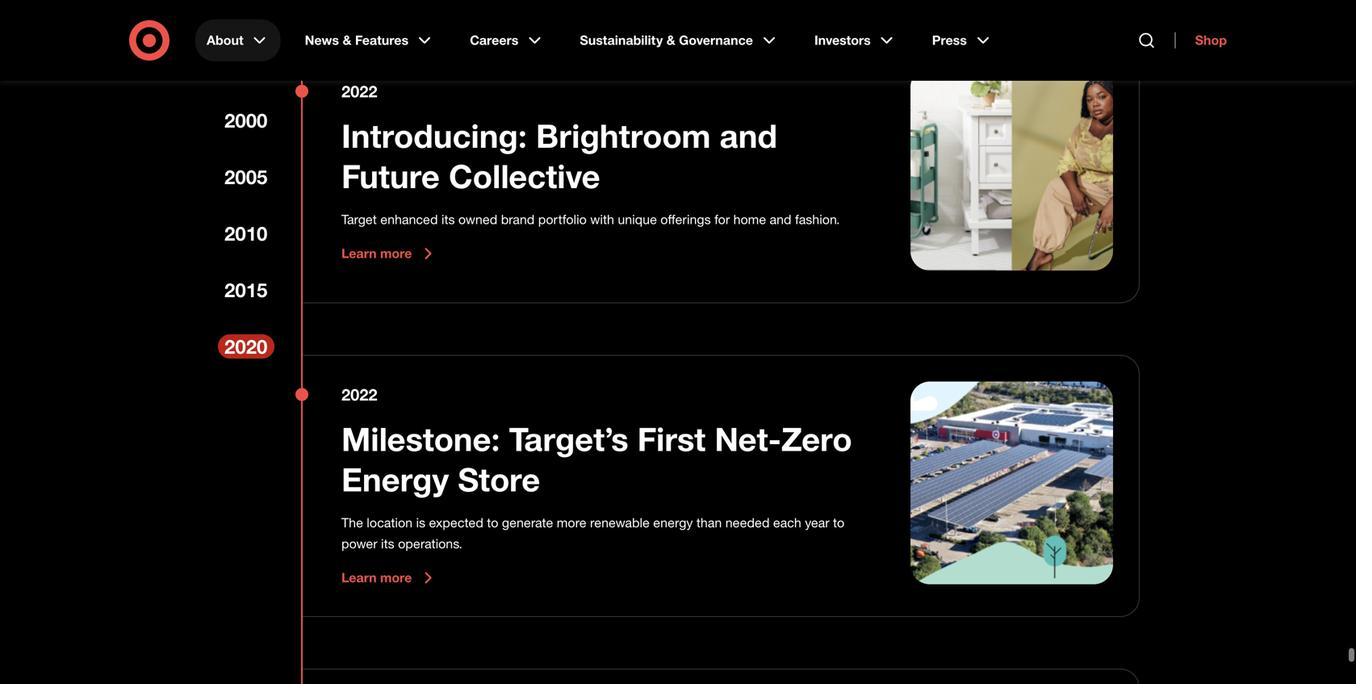 Task type: describe. For each thing, give the bounding box(es) containing it.
sustainability & governance
[[580, 32, 754, 48]]

& for features
[[343, 32, 352, 48]]

investors
[[815, 32, 871, 48]]

& for governance
[[667, 32, 676, 48]]

2010 link
[[218, 221, 275, 246]]

learn for milestone: target's first net-zero energy store
[[342, 570, 377, 586]]

governance
[[679, 32, 754, 48]]

location
[[367, 515, 413, 531]]

shop
[[1196, 32, 1228, 48]]

news & features
[[305, 32, 409, 48]]

2022 for introducing: brightroom and future collective
[[342, 82, 378, 101]]

more for introducing:
[[380, 246, 412, 261]]

more inside 'the location is expected to generate more renewable energy than needed each year to power its operations.'
[[557, 515, 587, 531]]

future
[[342, 156, 440, 196]]

first
[[638, 419, 706, 459]]

owned
[[459, 212, 498, 228]]

the location is expected to generate more renewable energy than needed each year to power its operations.
[[342, 515, 845, 552]]

2005 link
[[218, 165, 275, 189]]

brightroom
[[536, 116, 711, 156]]

learn more for milestone: target's first net-zero energy store
[[342, 570, 412, 586]]

each
[[774, 515, 802, 531]]

energy
[[654, 515, 693, 531]]

milestone: target's first net-zero energy store
[[342, 419, 853, 499]]

2015
[[225, 278, 268, 302]]

sustainability & governance link
[[569, 19, 791, 61]]

1 to from the left
[[487, 515, 499, 531]]

net-
[[715, 419, 782, 459]]

operations.
[[398, 536, 463, 552]]

store
[[458, 460, 541, 499]]

with
[[591, 212, 615, 228]]

2 to from the left
[[834, 515, 845, 531]]

milestone: target's first net-zero energy store button
[[342, 419, 872, 500]]

2000 link
[[218, 108, 275, 132]]

news
[[305, 32, 339, 48]]

0 vertical spatial its
[[442, 212, 455, 228]]

offerings
[[661, 212, 711, 228]]

unique
[[618, 212, 657, 228]]

milestone:
[[342, 419, 500, 459]]

expected
[[429, 515, 484, 531]]

and inside introducing: brightroom and future collective
[[720, 116, 778, 156]]

investors link
[[804, 19, 908, 61]]

2005
[[225, 165, 268, 189]]

more for milestone:
[[380, 570, 412, 586]]

introducing: brightroom and future collective
[[342, 116, 778, 196]]

a high angle view of a stadium image
[[911, 382, 1114, 584]]

about link
[[195, 19, 281, 61]]

learn more button for introducing: brightroom and future collective
[[342, 244, 438, 264]]



Task type: vqa. For each thing, say whether or not it's contained in the screenshot.
Go
no



Task type: locate. For each thing, give the bounding box(es) containing it.
0 vertical spatial learn more button
[[342, 244, 438, 264]]

about
[[207, 32, 244, 48]]

than
[[697, 515, 722, 531]]

2 vertical spatial more
[[380, 570, 412, 586]]

0 vertical spatial learn
[[342, 246, 377, 261]]

0 vertical spatial 2022
[[342, 82, 378, 101]]

is
[[416, 515, 426, 531]]

fashion.
[[796, 212, 840, 228]]

2 2022 from the top
[[342, 385, 378, 404]]

more down operations.
[[380, 570, 412, 586]]

2022
[[342, 82, 378, 101], [342, 385, 378, 404]]

sustainability
[[580, 32, 663, 48]]

generate
[[502, 515, 554, 531]]

its inside 'the location is expected to generate more renewable energy than needed each year to power its operations.'
[[381, 536, 395, 552]]

2022 up milestone:
[[342, 385, 378, 404]]

to
[[487, 515, 499, 531], [834, 515, 845, 531]]

learn more button down power
[[342, 568, 438, 588]]

1 vertical spatial learn more
[[342, 570, 412, 586]]

target
[[342, 212, 377, 228]]

press link
[[921, 19, 1005, 61]]

&
[[343, 32, 352, 48], [667, 32, 676, 48]]

2020
[[225, 335, 268, 358]]

1 learn more from the top
[[342, 246, 412, 261]]

zero
[[782, 419, 853, 459]]

0 horizontal spatial to
[[487, 515, 499, 531]]

2 learn more button from the top
[[342, 568, 438, 588]]

learn down target
[[342, 246, 377, 261]]

learn more button
[[342, 244, 438, 264], [342, 568, 438, 588]]

1 horizontal spatial to
[[834, 515, 845, 531]]

2 & from the left
[[667, 32, 676, 48]]

2010
[[225, 222, 268, 245]]

for
[[715, 212, 730, 228]]

0 horizontal spatial its
[[381, 536, 395, 552]]

renewable
[[590, 515, 650, 531]]

learn more down power
[[342, 570, 412, 586]]

shop link
[[1176, 32, 1228, 48]]

learn
[[342, 246, 377, 261], [342, 570, 377, 586]]

0 horizontal spatial &
[[343, 32, 352, 48]]

2022 for milestone: target's first net-zero energy store
[[342, 385, 378, 404]]

to right year
[[834, 515, 845, 531]]

its down location at the bottom left of page
[[381, 536, 395, 552]]

0 vertical spatial learn more
[[342, 246, 412, 261]]

1 learn from the top
[[342, 246, 377, 261]]

enhanced
[[381, 212, 438, 228]]

2015 link
[[218, 278, 275, 302]]

needed
[[726, 515, 770, 531]]

1 horizontal spatial &
[[667, 32, 676, 48]]

careers link
[[459, 19, 556, 61]]

1 learn more button from the top
[[342, 244, 438, 264]]

introducing: brightroom and future collective button
[[342, 116, 872, 196]]

target enhanced its owned brand portfolio with unique offerings for home and fashion.
[[342, 212, 840, 228]]

0 vertical spatial and
[[720, 116, 778, 156]]

features
[[355, 32, 409, 48]]

press
[[933, 32, 968, 48]]

1 vertical spatial more
[[557, 515, 587, 531]]

& left governance
[[667, 32, 676, 48]]

to left 'generate' on the bottom
[[487, 515, 499, 531]]

2 learn from the top
[[342, 570, 377, 586]]

learn more
[[342, 246, 412, 261], [342, 570, 412, 586]]

0 vertical spatial more
[[380, 246, 412, 261]]

careers
[[470, 32, 519, 48]]

more down the enhanced
[[380, 246, 412, 261]]

portfolio
[[539, 212, 587, 228]]

1 horizontal spatial its
[[442, 212, 455, 228]]

brand
[[501, 212, 535, 228]]

2022 down 'news & features'
[[342, 82, 378, 101]]

and
[[720, 116, 778, 156], [770, 212, 792, 228]]

1 vertical spatial its
[[381, 536, 395, 552]]

home
[[734, 212, 767, 228]]

target's
[[509, 419, 629, 459]]

& right news
[[343, 32, 352, 48]]

2 learn more from the top
[[342, 570, 412, 586]]

more
[[380, 246, 412, 261], [557, 515, 587, 531], [380, 570, 412, 586]]

news & features link
[[294, 19, 446, 61]]

learn more for introducing: brightroom and future collective
[[342, 246, 412, 261]]

collective
[[449, 156, 601, 196]]

learn for introducing: brightroom and future collective
[[342, 246, 377, 261]]

the
[[342, 515, 363, 531]]

2000
[[225, 109, 268, 132]]

1 vertical spatial learn
[[342, 570, 377, 586]]

1 vertical spatial 2022
[[342, 385, 378, 404]]

learn more button for milestone: target's first net-zero energy store
[[342, 568, 438, 588]]

year
[[805, 515, 830, 531]]

more right 'generate' on the bottom
[[557, 515, 587, 531]]

1 vertical spatial learn more button
[[342, 568, 438, 588]]

learn more down target
[[342, 246, 412, 261]]

2020 link
[[218, 334, 275, 359]]

its
[[442, 212, 455, 228], [381, 536, 395, 552]]

learn down power
[[342, 570, 377, 586]]

1 & from the left
[[343, 32, 352, 48]]

1 vertical spatial and
[[770, 212, 792, 228]]

learn more button down the enhanced
[[342, 244, 438, 264]]

power
[[342, 536, 378, 552]]

its left owned
[[442, 212, 455, 228]]

energy
[[342, 460, 449, 499]]

introducing:
[[342, 116, 527, 156]]

1 2022 from the top
[[342, 82, 378, 101]]



